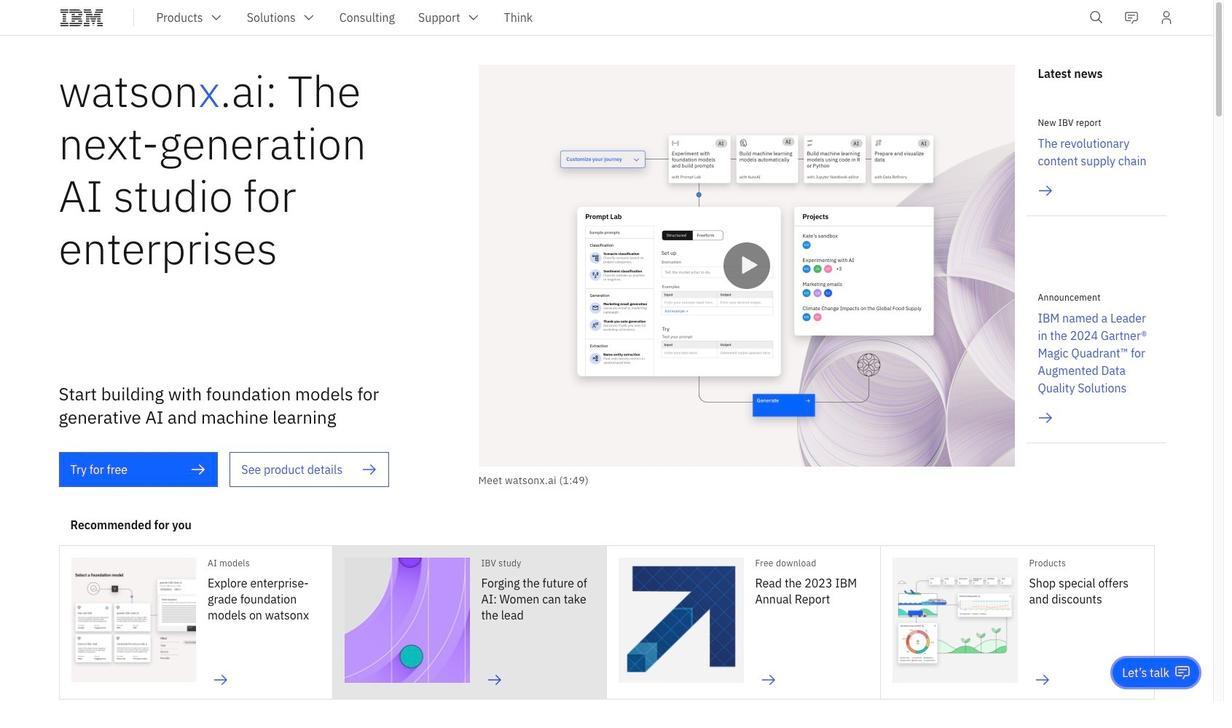 Task type: locate. For each thing, give the bounding box(es) containing it.
let's talk element
[[1123, 666, 1170, 682]]



Task type: vqa. For each thing, say whether or not it's contained in the screenshot.
let's talk element
yes



